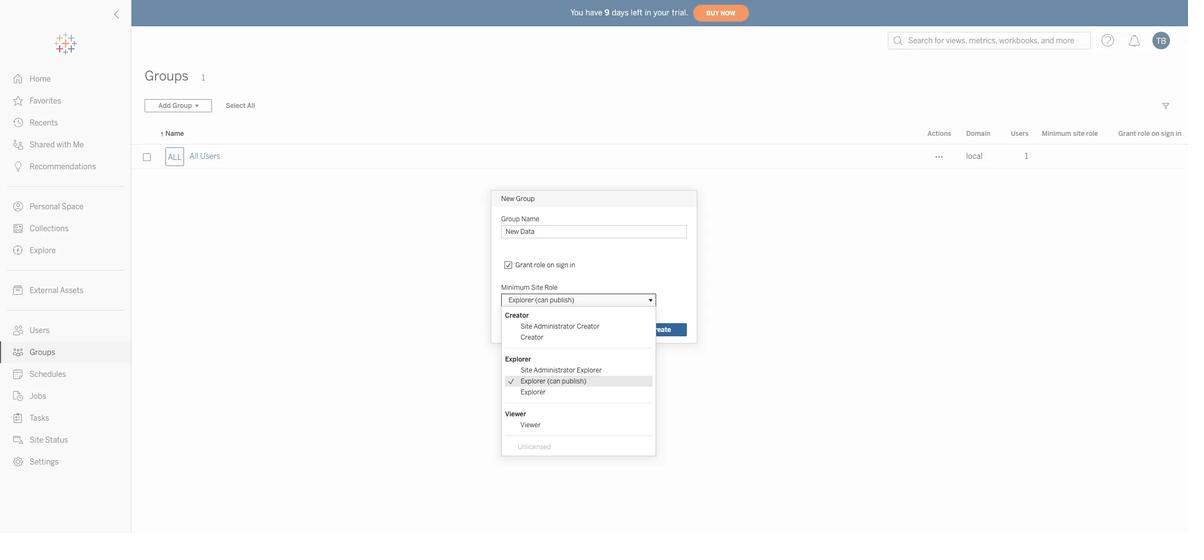 Task type: vqa. For each thing, say whether or not it's contained in the screenshot.
middle TO
no



Task type: locate. For each thing, give the bounding box(es) containing it.
name
[[165, 130, 184, 138], [521, 215, 540, 223]]

1 horizontal spatial site
[[1073, 130, 1085, 138]]

grant inside grid
[[1119, 130, 1137, 138]]

1 vertical spatial in
[[1176, 130, 1182, 138]]

by text only_f5he34f image left tasks
[[13, 413, 23, 423]]

0 vertical spatial 1
[[202, 73, 205, 83]]

1 vertical spatial 1
[[1025, 152, 1028, 161]]

1 horizontal spatial minimum
[[1042, 130, 1072, 138]]

cancel button
[[575, 323, 628, 336]]

collections
[[30, 224, 69, 233]]

1 vertical spatial group
[[501, 215, 520, 223]]

by text only_f5he34f image inside external assets link
[[13, 285, 23, 295]]

create
[[650, 326, 671, 333]]

by text only_f5he34f image left recommendations
[[13, 162, 23, 171]]

1 vertical spatial name
[[521, 215, 540, 223]]

by text only_f5he34f image inside site status 'link'
[[13, 435, 23, 445]]

0 horizontal spatial minimum
[[501, 284, 530, 291]]

row
[[131, 145, 1188, 169]]

1 horizontal spatial users
[[200, 152, 220, 161]]

creator down explorer (can publish)
[[505, 311, 529, 319]]

1 vertical spatial all
[[190, 152, 198, 161]]

site down explorer (can publish)
[[521, 322, 533, 330]]

7 by text only_f5he34f image from the top
[[13, 413, 23, 423]]

1 vertical spatial on
[[547, 261, 555, 269]]

by text only_f5he34f image left collections on the top of the page
[[13, 224, 23, 233]]

by text only_f5he34f image up groups link
[[13, 325, 23, 335]]

by text only_f5he34f image inside favorites link
[[13, 96, 23, 106]]

by text only_f5he34f image for jobs
[[13, 391, 23, 401]]

viewer
[[505, 410, 526, 418], [521, 421, 541, 429]]

0 vertical spatial users
[[1011, 130, 1029, 138]]

creator
[[505, 311, 529, 319], [577, 322, 600, 330], [521, 333, 544, 341]]

1 vertical spatial administrator
[[534, 366, 575, 374]]

administrator inside creator site administrator creator creator
[[534, 322, 575, 330]]

personal space link
[[0, 196, 131, 218]]

0 vertical spatial publish)
[[550, 296, 575, 304]]

by text only_f5he34f image inside collections link
[[13, 224, 23, 233]]

by text only_f5he34f image for shared with me
[[13, 140, 23, 150]]

recents link
[[0, 112, 131, 134]]

external assets link
[[0, 279, 131, 301]]

groups
[[145, 68, 189, 84], [30, 348, 55, 357]]

minimum
[[1042, 130, 1072, 138], [501, 284, 530, 291]]

explore link
[[0, 239, 131, 261]]

site status
[[30, 436, 68, 445]]

minimum site role list box
[[502, 307, 656, 456]]

1 inside row
[[1025, 152, 1028, 161]]

0 horizontal spatial site
[[518, 308, 528, 315]]

1 horizontal spatial on
[[1152, 130, 1160, 138]]

0 vertical spatial (can
[[535, 296, 548, 304]]

all users link
[[190, 145, 220, 169]]

different
[[555, 308, 580, 315]]

2 by text only_f5he34f image from the top
[[13, 96, 23, 106]]

by text only_f5he34f image inside schedules link
[[13, 369, 23, 379]]

viewer viewer
[[505, 410, 541, 429]]

site up explorer (can publish)
[[531, 284, 543, 291]]

publish)
[[550, 296, 575, 304], [562, 377, 587, 385]]

on
[[1152, 130, 1160, 138], [547, 261, 555, 269]]

1 administrator from the top
[[534, 322, 575, 330]]

users inside main navigation. press the up and down arrow keys to access links. element
[[30, 326, 50, 335]]

1 vertical spatial grant role on sign in
[[516, 261, 575, 269]]

site left the status
[[30, 436, 43, 445]]

1 vertical spatial (can
[[547, 377, 561, 385]]

have
[[586, 8, 603, 17]]

sign inside grid
[[1161, 130, 1174, 138]]

1 horizontal spatial grant role on sign in
[[1119, 130, 1182, 138]]

by text only_f5he34f image left site status
[[13, 435, 23, 445]]

by text only_f5he34f image left favorites
[[13, 96, 23, 106]]

creator down has
[[521, 333, 544, 341]]

5 by text only_f5he34f image from the top
[[13, 325, 23, 335]]

by text only_f5he34f image left personal
[[13, 202, 23, 211]]

1 horizontal spatial all
[[247, 102, 255, 110]]

by text only_f5he34f image inside recents link
[[13, 118, 23, 128]]

3 by text only_f5he34f image from the top
[[13, 118, 23, 128]]

administrator down has
[[534, 322, 575, 330]]

site inside site status 'link'
[[30, 436, 43, 445]]

by text only_f5he34f image inside groups link
[[13, 347, 23, 357]]

assets
[[60, 286, 83, 295]]

by text only_f5he34f image for recents
[[13, 118, 23, 128]]

group down 'new'
[[501, 215, 520, 223]]

cancel
[[591, 326, 612, 333]]

by text only_f5he34f image left recents
[[13, 118, 23, 128]]

on inside grid
[[1152, 130, 1160, 138]]

sign
[[1161, 130, 1174, 138], [556, 261, 569, 269]]

1 horizontal spatial name
[[521, 215, 540, 223]]

publish) inside explorer site administrator explorer explorer (can publish) explorer
[[562, 377, 587, 385]]

2 vertical spatial users
[[30, 326, 50, 335]]

0 horizontal spatial 1
[[202, 73, 205, 83]]

explorer (can publish)
[[506, 296, 575, 304]]

grant role on sign in
[[1119, 130, 1182, 138], [516, 261, 575, 269]]

0 horizontal spatial grant
[[516, 261, 533, 269]]

site for explorer
[[521, 366, 533, 374]]

1 horizontal spatial sign
[[1161, 130, 1174, 138]]

me
[[73, 140, 84, 150]]

minimum inside new group dialog
[[501, 284, 530, 291]]

1 horizontal spatial groups
[[145, 68, 189, 84]]

0 vertical spatial name
[[165, 130, 184, 138]]

by text only_f5he34f image left external
[[13, 285, 23, 295]]

creator site administrator creator creator
[[505, 311, 600, 341]]

sign inside new group dialog
[[556, 261, 569, 269]]

4 by text only_f5he34f image from the top
[[13, 285, 23, 295]]

jobs
[[30, 392, 46, 401]]

each
[[501, 308, 516, 315]]

by text only_f5he34f image for tasks
[[13, 413, 23, 423]]

1 vertical spatial users
[[200, 152, 220, 161]]

unlicensed option
[[518, 443, 649, 451]]

site inside explorer site administrator explorer explorer (can publish) explorer
[[521, 366, 533, 374]]

1 vertical spatial publish)
[[562, 377, 587, 385]]

explorer inside explorer (can publish) popup button
[[509, 296, 534, 304]]

cell
[[1036, 145, 1108, 169], [1108, 145, 1188, 169]]

1
[[202, 73, 205, 83], [1025, 152, 1028, 161]]

0 horizontal spatial on
[[547, 261, 555, 269]]

by text only_f5he34f image inside personal space link
[[13, 202, 23, 211]]

2 by text only_f5he34f image from the top
[[13, 162, 23, 171]]

1 cell from the left
[[1036, 145, 1108, 169]]

1 by text only_f5he34f image from the top
[[13, 140, 23, 150]]

minimum site role
[[501, 284, 558, 291]]

groups inside main navigation. press the up and down arrow keys to access links. element
[[30, 348, 55, 357]]

shared with me
[[30, 140, 84, 150]]

by text only_f5he34f image inside explore link
[[13, 245, 23, 255]]

site inside new group dialog
[[531, 284, 543, 291]]

0 vertical spatial sign
[[1161, 130, 1174, 138]]

1 horizontal spatial in
[[645, 8, 651, 17]]

by text only_f5he34f image inside home link
[[13, 74, 23, 84]]

0 horizontal spatial sign
[[556, 261, 569, 269]]

by text only_f5he34f image for explore
[[13, 245, 23, 255]]

6 by text only_f5he34f image from the top
[[13, 347, 23, 357]]

tasks link
[[0, 407, 131, 429]]

site for creator
[[521, 322, 533, 330]]

creator down each site role has different capabilities. learn more
[[577, 322, 600, 330]]

5 by text only_f5he34f image from the top
[[13, 245, 23, 255]]

row containing all users
[[131, 145, 1188, 169]]

groups link
[[0, 341, 131, 363]]

by text only_f5he34f image left shared
[[13, 140, 23, 150]]

0 vertical spatial administrator
[[534, 322, 575, 330]]

users
[[1011, 130, 1029, 138], [200, 152, 220, 161], [30, 326, 50, 335]]

create button
[[634, 323, 687, 336]]

grant
[[1119, 130, 1137, 138], [516, 261, 533, 269]]

administrator down creator site administrator creator creator
[[534, 366, 575, 374]]

0 horizontal spatial all
[[190, 152, 198, 161]]

site
[[531, 284, 543, 291], [521, 322, 533, 330], [521, 366, 533, 374], [30, 436, 43, 445]]

status
[[45, 436, 68, 445]]

by text only_f5he34f image left explore at the top left of the page
[[13, 245, 23, 255]]

by text only_f5he34f image
[[13, 140, 23, 150], [13, 162, 23, 171], [13, 202, 23, 211], [13, 285, 23, 295], [13, 325, 23, 335], [13, 347, 23, 357], [13, 369, 23, 379], [13, 435, 23, 445]]

group name
[[501, 215, 540, 223]]

6 by text only_f5he34f image from the top
[[13, 391, 23, 401]]

by text only_f5he34f image inside settings "link"
[[13, 457, 23, 467]]

7 by text only_f5he34f image from the top
[[13, 369, 23, 379]]

minimum site role
[[1042, 130, 1098, 138]]

administrator inside explorer site administrator explorer explorer (can publish) explorer
[[534, 366, 575, 374]]

(can up viewer group
[[547, 377, 561, 385]]

0 horizontal spatial grant role on sign in
[[516, 261, 575, 269]]

publish) up viewer group
[[562, 377, 587, 385]]

users link
[[0, 319, 131, 341]]

by text only_f5he34f image inside recommendations link
[[13, 162, 23, 171]]

1 vertical spatial site
[[518, 308, 528, 315]]

0 vertical spatial viewer
[[505, 410, 526, 418]]

buy
[[707, 10, 719, 17]]

4 by text only_f5he34f image from the top
[[13, 224, 23, 233]]

grid
[[131, 124, 1188, 533]]

0 horizontal spatial users
[[30, 326, 50, 335]]

1 vertical spatial grant
[[516, 261, 533, 269]]

site inside creator site administrator creator creator
[[521, 322, 533, 330]]

each site role has different capabilities. learn more
[[501, 308, 656, 315]]

in inside new group dialog
[[570, 261, 575, 269]]

0 horizontal spatial in
[[570, 261, 575, 269]]

by text only_f5he34f image left settings
[[13, 457, 23, 467]]

publish) up different
[[550, 296, 575, 304]]

0 vertical spatial grant role on sign in
[[1119, 130, 1182, 138]]

by text only_f5he34f image left home
[[13, 74, 23, 84]]

more
[[639, 308, 656, 315]]

by text only_f5he34f image
[[13, 74, 23, 84], [13, 96, 23, 106], [13, 118, 23, 128], [13, 224, 23, 233], [13, 245, 23, 255], [13, 391, 23, 401], [13, 413, 23, 423], [13, 457, 23, 467]]

0 vertical spatial grant
[[1119, 130, 1137, 138]]

role
[[1086, 130, 1098, 138], [1138, 130, 1150, 138], [534, 261, 545, 269], [530, 308, 541, 315]]

site inside new group dialog
[[518, 308, 528, 315]]

by text only_f5he34f image inside shared with me link
[[13, 140, 23, 150]]

3 by text only_f5he34f image from the top
[[13, 202, 23, 211]]

0 vertical spatial site
[[1073, 130, 1085, 138]]

8 by text only_f5he34f image from the top
[[13, 435, 23, 445]]

all
[[247, 102, 255, 110], [190, 152, 198, 161]]

(can
[[535, 296, 548, 304], [547, 377, 561, 385]]

0 vertical spatial minimum
[[1042, 130, 1072, 138]]

site up "viewer viewer"
[[521, 366, 533, 374]]

schedules link
[[0, 363, 131, 385]]

group right 'new'
[[516, 195, 535, 202]]

explorer site administrator explorer explorer (can publish) explorer
[[505, 355, 602, 396]]

in
[[645, 8, 651, 17], [1176, 130, 1182, 138], [570, 261, 575, 269]]

explorer
[[509, 296, 534, 304], [505, 355, 531, 363], [577, 366, 602, 374], [521, 377, 546, 385], [521, 388, 546, 396]]

2 vertical spatial creator
[[521, 333, 544, 341]]

site
[[1073, 130, 1085, 138], [518, 308, 528, 315]]

1 vertical spatial sign
[[556, 261, 569, 269]]

1 horizontal spatial 1
[[1025, 152, 1028, 161]]

2 vertical spatial in
[[570, 261, 575, 269]]

by text only_f5he34f image down users link
[[13, 347, 23, 357]]

by text only_f5he34f image inside jobs link
[[13, 391, 23, 401]]

1 horizontal spatial grant
[[1119, 130, 1137, 138]]

1 by text only_f5he34f image from the top
[[13, 74, 23, 84]]

minimum for minimum site role
[[1042, 130, 1072, 138]]

1 vertical spatial minimum
[[501, 284, 530, 291]]

0 vertical spatial all
[[247, 102, 255, 110]]

by text only_f5he34f image inside the tasks link
[[13, 413, 23, 423]]

by text only_f5he34f image left schedules
[[13, 369, 23, 379]]

1 vertical spatial groups
[[30, 348, 55, 357]]

by text only_f5he34f image left jobs
[[13, 391, 23, 401]]

0 horizontal spatial groups
[[30, 348, 55, 357]]

administrator
[[534, 322, 575, 330], [534, 366, 575, 374]]

by text only_f5he34f image inside users link
[[13, 325, 23, 335]]

group
[[516, 195, 535, 202], [501, 215, 520, 223]]

8 by text only_f5he34f image from the top
[[13, 457, 23, 467]]

administrator for creator
[[534, 322, 575, 330]]

1 vertical spatial viewer
[[521, 421, 541, 429]]

0 vertical spatial on
[[1152, 130, 1160, 138]]

by text only_f5he34f image for collections
[[13, 224, 23, 233]]

(can up has
[[535, 296, 548, 304]]

2 administrator from the top
[[534, 366, 575, 374]]

home link
[[0, 68, 131, 90]]



Task type: describe. For each thing, give the bounding box(es) containing it.
domain
[[966, 130, 991, 138]]

select all
[[226, 102, 255, 110]]

local
[[966, 152, 983, 161]]

creator group
[[505, 310, 653, 343]]

by text only_f5he34f image for users
[[13, 325, 23, 335]]

2 horizontal spatial users
[[1011, 130, 1029, 138]]

recommendations
[[30, 162, 96, 171]]

grant role on sign in inside grid
[[1119, 130, 1182, 138]]

shared
[[30, 140, 55, 150]]

new group
[[501, 195, 535, 202]]

name inside new group dialog
[[521, 215, 540, 223]]

collections link
[[0, 218, 131, 239]]

9
[[605, 8, 610, 17]]

by text only_f5he34f image for site status
[[13, 435, 23, 445]]

grant role on sign in inside new group dialog
[[516, 261, 575, 269]]

main navigation. press the up and down arrow keys to access links. element
[[0, 68, 131, 473]]

unlicensed
[[518, 443, 551, 451]]

external assets
[[30, 286, 83, 295]]

personal space
[[30, 202, 84, 211]]

select all button
[[219, 99, 262, 112]]

settings
[[30, 457, 59, 467]]

trial.
[[672, 8, 688, 17]]

select
[[226, 102, 246, 110]]

favorites link
[[0, 90, 131, 112]]

site for minimum
[[531, 284, 543, 291]]

shared with me link
[[0, 134, 131, 156]]

you have 9 days left in your trial.
[[571, 8, 688, 17]]

role
[[545, 284, 558, 291]]

now
[[721, 10, 736, 17]]

2 cell from the left
[[1108, 145, 1188, 169]]

site status link
[[0, 429, 131, 451]]

viewer group
[[505, 408, 653, 430]]

publish) inside explorer (can publish) popup button
[[550, 296, 575, 304]]

grant inside new group dialog
[[516, 261, 533, 269]]

administrator for explorer
[[534, 366, 575, 374]]

jobs link
[[0, 385, 131, 407]]

external
[[30, 286, 58, 295]]

0 horizontal spatial name
[[165, 130, 184, 138]]

explorer group
[[505, 354, 653, 397]]

explorer (can publish) button
[[501, 293, 656, 307]]

by text only_f5he34f image for settings
[[13, 457, 23, 467]]

by text only_f5he34f image for personal space
[[13, 202, 23, 211]]

1 vertical spatial creator
[[577, 322, 600, 330]]

tasks
[[30, 414, 49, 423]]

home
[[30, 75, 51, 84]]

grid containing all users
[[131, 124, 1188, 533]]

by text only_f5he34f image for home
[[13, 74, 23, 84]]

0 vertical spatial in
[[645, 8, 651, 17]]

2 horizontal spatial in
[[1176, 130, 1182, 138]]

days
[[612, 8, 629, 17]]

your
[[654, 8, 670, 17]]

all inside button
[[247, 102, 255, 110]]

recents
[[30, 118, 58, 128]]

minimum for minimum site role
[[501, 284, 530, 291]]

new
[[501, 195, 515, 202]]

favorites
[[30, 96, 61, 106]]

navigation panel element
[[0, 33, 131, 473]]

all inside 'link'
[[190, 152, 198, 161]]

by text only_f5he34f image for external assets
[[13, 285, 23, 295]]

0 vertical spatial group
[[516, 195, 535, 202]]

users inside 'link'
[[200, 152, 220, 161]]

0 vertical spatial creator
[[505, 311, 529, 319]]

new group dialog
[[491, 190, 697, 343]]

by text only_f5he34f image for favorites
[[13, 96, 23, 106]]

personal
[[30, 202, 60, 211]]

recommendations link
[[0, 156, 131, 178]]

capabilities.
[[582, 308, 617, 315]]

buy now button
[[693, 4, 749, 22]]

by text only_f5he34f image for groups
[[13, 347, 23, 357]]

all users
[[190, 152, 220, 161]]

(can inside explorer site administrator explorer explorer (can publish) explorer
[[547, 377, 561, 385]]

learn
[[619, 308, 637, 315]]

actions
[[928, 130, 952, 138]]

schedules
[[30, 370, 66, 379]]

learn more link
[[619, 307, 656, 316]]

settings link
[[0, 451, 131, 473]]

0 vertical spatial groups
[[145, 68, 189, 84]]

space
[[62, 202, 84, 211]]

site for each
[[518, 308, 528, 315]]

Group Name text field
[[501, 225, 687, 238]]

by text only_f5he34f image for recommendations
[[13, 162, 23, 171]]

buy now
[[707, 10, 736, 17]]

with
[[56, 140, 71, 150]]

(can inside explorer (can publish) popup button
[[535, 296, 548, 304]]

site for minimum
[[1073, 130, 1085, 138]]

by text only_f5he34f image for schedules
[[13, 369, 23, 379]]

on inside new group dialog
[[547, 261, 555, 269]]

left
[[631, 8, 643, 17]]

explore
[[30, 246, 56, 255]]

has
[[543, 308, 554, 315]]

you
[[571, 8, 583, 17]]



